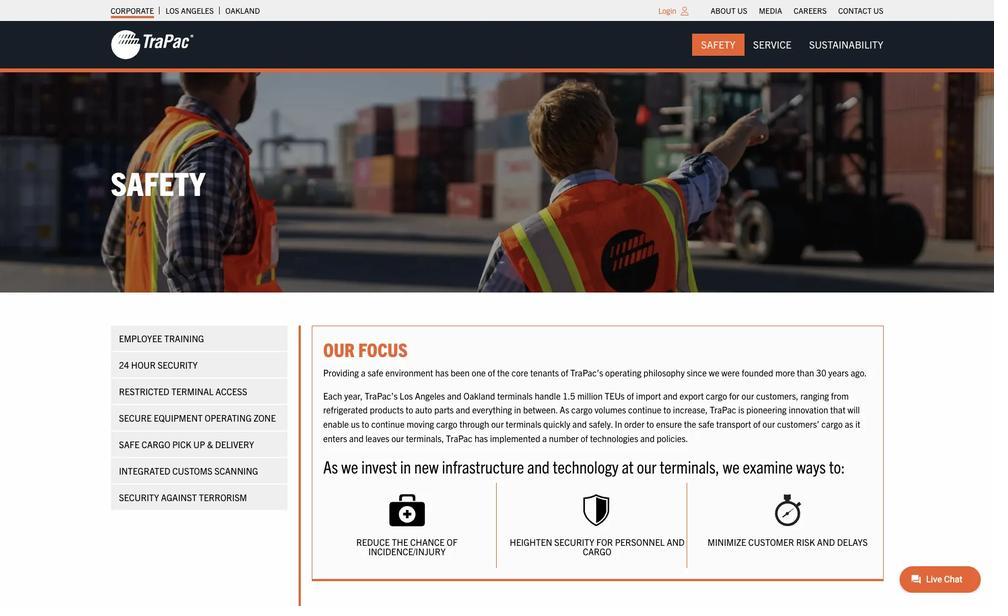 Task type: describe. For each thing, give the bounding box(es) containing it.
leaves
[[366, 433, 390, 444]]

ensure
[[656, 419, 682, 430]]

for
[[597, 537, 613, 548]]

each
[[323, 390, 342, 401]]

and down the us
[[349, 433, 364, 444]]

service
[[754, 38, 792, 51]]

founded
[[742, 367, 774, 378]]

menu bar containing safety
[[693, 34, 893, 56]]

cargo down million
[[572, 404, 593, 416]]

1 vertical spatial safety
[[111, 162, 205, 203]]

minimize customer risk and delays
[[708, 537, 868, 548]]

contact us link
[[839, 3, 884, 18]]

our down pioneering
[[763, 419, 776, 430]]

pioneering
[[747, 404, 787, 416]]

reduce
[[356, 537, 390, 548]]

0 vertical spatial security
[[158, 360, 198, 371]]

our right at
[[637, 456, 657, 477]]

quickly
[[544, 419, 571, 430]]

personnel
[[615, 537, 665, 548]]

products
[[370, 404, 404, 416]]

than
[[797, 367, 815, 378]]

safety menu item
[[693, 34, 745, 56]]

restricted terminal access link
[[111, 379, 287, 404]]

integrated
[[119, 466, 170, 477]]

integrated customs scanning link
[[111, 458, 287, 484]]

teus
[[605, 390, 625, 401]]

2 horizontal spatial we
[[723, 456, 740, 477]]

up
[[193, 439, 205, 450]]

transport
[[717, 419, 752, 430]]

and up parts
[[447, 390, 462, 401]]

auto
[[415, 404, 432, 416]]

1 horizontal spatial terminals,
[[660, 456, 720, 477]]

reduce the chance of incidence/injury
[[356, 537, 458, 557]]

cargo down that
[[822, 419, 843, 430]]

tenants
[[531, 367, 559, 378]]

0 vertical spatial trapac
[[710, 404, 737, 416]]

customer
[[749, 537, 795, 548]]

against
[[161, 492, 197, 503]]

about us link
[[711, 3, 748, 18]]

equipment
[[154, 413, 203, 424]]

of right teus
[[627, 390, 634, 401]]

our focus
[[323, 337, 408, 361]]

ago.
[[851, 367, 867, 378]]

menu bar containing about us
[[705, 3, 890, 18]]

login
[[659, 6, 677, 15]]

order
[[625, 419, 645, 430]]

safety inside safety link
[[702, 38, 736, 51]]

30
[[817, 367, 827, 378]]

sustainability
[[810, 38, 884, 51]]

0 horizontal spatial a
[[361, 367, 366, 378]]

providing
[[323, 367, 359, 378]]

customers'
[[778, 419, 820, 430]]

contact
[[839, 6, 872, 15]]

terminal
[[172, 386, 214, 397]]

refrigerated
[[323, 404, 368, 416]]

0 vertical spatial oakland
[[226, 6, 260, 15]]

1 vertical spatial security
[[119, 492, 159, 503]]

focus
[[359, 337, 408, 361]]

oakland link
[[226, 3, 260, 18]]

new
[[415, 456, 439, 477]]

infrastructure
[[442, 456, 524, 477]]

to left 'auto'
[[406, 404, 413, 416]]

trapac's inside the each year, trapac's los angeles and oakland terminals handle 1.5 million teus of import and export cargo for our customers, ranging from refrigerated products to auto parts and everything in between. as cargo volumes continue to increase, trapac is pioneering innovation that will enable us to continue moving cargo through our terminals quickly and safely. in order to ensure the safe transport of our customers' cargo as it enters and leaves our terminals, trapac has implemented a number of technologies and policies.
[[365, 390, 398, 401]]

providing a safe environment has been one of the core tenants of trapac's operating philosophy since we were founded more than 30 years ago.
[[323, 367, 867, 378]]

0 vertical spatial angeles
[[181, 6, 214, 15]]

to:
[[829, 456, 846, 477]]

as inside the each year, trapac's los angeles and oakland terminals handle 1.5 million teus of import and export cargo for our customers, ranging from refrigerated products to auto parts and everything in between. as cargo volumes continue to increase, trapac is pioneering innovation that will enable us to continue moving cargo through our terminals quickly and safely. in order to ensure the safe transport of our customers' cargo as it enters and leaves our terminals, trapac has implemented a number of technologies and policies.
[[560, 404, 570, 416]]

enters
[[323, 433, 347, 444]]

is
[[739, 404, 745, 416]]

heighten
[[510, 537, 553, 548]]

and up through
[[456, 404, 470, 416]]

incidence/injury
[[369, 546, 446, 557]]

terminals, inside the each year, trapac's los angeles and oakland terminals handle 1.5 million teus of import and export cargo for our customers, ranging from refrigerated products to auto parts and everything in between. as cargo volumes continue to increase, trapac is pioneering innovation that will enable us to continue moving cargo through our terminals quickly and safely. in order to ensure the safe transport of our customers' cargo as it enters and leaves our terminals, trapac has implemented a number of technologies and policies.
[[406, 433, 444, 444]]

scanning
[[215, 466, 258, 477]]

0 vertical spatial has
[[435, 367, 449, 378]]

to right order
[[647, 419, 654, 430]]

to up ensure
[[664, 404, 671, 416]]

and down order
[[641, 433, 655, 444]]

corporate
[[111, 6, 154, 15]]

cargo
[[583, 546, 612, 557]]

innovation
[[789, 404, 829, 416]]

cargo
[[142, 439, 170, 450]]

of down pioneering
[[754, 419, 761, 430]]

24 hour security
[[119, 360, 198, 371]]

employee
[[119, 333, 162, 344]]

of right one
[[488, 367, 495, 378]]

&
[[207, 439, 213, 450]]

light image
[[681, 7, 689, 15]]

year,
[[344, 390, 363, 401]]

it
[[856, 419, 861, 430]]

hour
[[131, 360, 156, 371]]

24
[[119, 360, 129, 371]]

los angeles
[[166, 6, 214, 15]]

delays
[[838, 537, 868, 548]]

employee training
[[119, 333, 204, 344]]

0 vertical spatial safe
[[368, 367, 384, 378]]

one
[[472, 367, 486, 378]]

24 hour security link
[[111, 352, 287, 378]]

chance
[[410, 537, 445, 548]]

invest
[[362, 456, 397, 477]]

login link
[[659, 6, 677, 15]]

examine
[[743, 456, 793, 477]]

to right the us
[[362, 419, 369, 430]]

number
[[549, 433, 579, 444]]

angeles inside the each year, trapac's los angeles and oakland terminals handle 1.5 million teus of import and export cargo for our customers, ranging from refrigerated products to auto parts and everything in between. as cargo volumes continue to increase, trapac is pioneering innovation that will enable us to continue moving cargo through our terminals quickly and safely. in order to ensure the safe transport of our customers' cargo as it enters and leaves our terminals, trapac has implemented a number of technologies and policies.
[[415, 390, 445, 401]]



Task type: locate. For each thing, give the bounding box(es) containing it.
0 horizontal spatial angeles
[[181, 6, 214, 15]]

us for about us
[[738, 6, 748, 15]]

angeles left oakland link
[[181, 6, 214, 15]]

our right the 'leaves'
[[392, 433, 404, 444]]

safety link
[[693, 34, 745, 56]]

1 vertical spatial the
[[684, 419, 697, 430]]

been
[[451, 367, 470, 378]]

minimize
[[708, 537, 747, 548]]

1 horizontal spatial and
[[818, 537, 836, 548]]

trapac's up million
[[571, 367, 604, 378]]

us right contact
[[874, 6, 884, 15]]

implemented
[[490, 433, 541, 444]]

oakland
[[226, 6, 260, 15], [464, 390, 495, 401]]

0 horizontal spatial we
[[341, 456, 358, 477]]

terminals,
[[406, 433, 444, 444], [660, 456, 720, 477]]

los inside the each year, trapac's los angeles and oakland terminals handle 1.5 million teus of import and export cargo for our customers, ranging from refrigerated products to auto parts and everything in between. as cargo volumes continue to increase, trapac is pioneering innovation that will enable us to continue moving cargo through our terminals quickly and safely. in order to ensure the safe transport of our customers' cargo as it enters and leaves our terminals, trapac has implemented a number of technologies and policies.
[[400, 390, 413, 401]]

1 vertical spatial safe
[[699, 419, 715, 430]]

operating
[[606, 367, 642, 378]]

terminals up the implemented
[[506, 419, 542, 430]]

trapac's up products
[[365, 390, 398, 401]]

continue down "import"
[[629, 404, 662, 416]]

the
[[497, 367, 510, 378], [684, 419, 697, 430]]

1 vertical spatial in
[[400, 456, 411, 477]]

1 horizontal spatial continue
[[629, 404, 662, 416]]

1 horizontal spatial angeles
[[415, 390, 445, 401]]

1 horizontal spatial trapac
[[710, 404, 737, 416]]

restricted terminal access
[[119, 386, 247, 397]]

a right providing
[[361, 367, 366, 378]]

security up restricted terminal access
[[158, 360, 198, 371]]

0 horizontal spatial terminals,
[[406, 433, 444, 444]]

1 vertical spatial oakland
[[464, 390, 495, 401]]

0 vertical spatial terminals
[[497, 390, 533, 401]]

0 vertical spatial menu bar
[[705, 3, 890, 18]]

0 horizontal spatial safe
[[368, 367, 384, 378]]

secure equipment operating zone
[[119, 413, 276, 424]]

los down 'environment'
[[400, 390, 413, 401]]

safe cargo pick up & delivery link
[[111, 432, 287, 457]]

in inside the each year, trapac's los angeles and oakland terminals handle 1.5 million teus of import and export cargo for our customers, ranging from refrigerated products to auto parts and everything in between. as cargo volumes continue to increase, trapac is pioneering innovation that will enable us to continue moving cargo through our terminals quickly and safely. in order to ensure the safe transport of our customers' cargo as it enters and leaves our terminals, trapac has implemented a number of technologies and policies.
[[514, 404, 521, 416]]

and left the export
[[664, 390, 678, 401]]

technology
[[553, 456, 619, 477]]

terminals down core
[[497, 390, 533, 401]]

1 horizontal spatial as
[[560, 404, 570, 416]]

0 horizontal spatial us
[[738, 6, 748, 15]]

restricted
[[119, 386, 170, 397]]

and down the implemented
[[528, 456, 550, 477]]

1 horizontal spatial oakland
[[464, 390, 495, 401]]

between.
[[523, 404, 558, 416]]

0 vertical spatial los
[[166, 6, 179, 15]]

2 us from the left
[[874, 6, 884, 15]]

everything
[[472, 404, 512, 416]]

trapac
[[710, 404, 737, 416], [446, 433, 473, 444]]

as down 1.5
[[560, 404, 570, 416]]

safe down increase, on the right of the page
[[699, 419, 715, 430]]

that
[[831, 404, 846, 416]]

safe down the focus
[[368, 367, 384, 378]]

terrorism
[[199, 492, 247, 503]]

parts
[[434, 404, 454, 416]]

years
[[829, 367, 849, 378]]

operating
[[205, 413, 252, 424]]

1 horizontal spatial us
[[874, 6, 884, 15]]

0 vertical spatial safety
[[702, 38, 736, 51]]

at
[[622, 456, 634, 477]]

and left safely.
[[573, 419, 587, 430]]

a down quickly
[[543, 433, 547, 444]]

oakland up everything
[[464, 390, 495, 401]]

safe cargo pick up & delivery
[[119, 439, 254, 450]]

oakland right los angeles
[[226, 6, 260, 15]]

safety
[[702, 38, 736, 51], [111, 162, 205, 203]]

0 vertical spatial terminals,
[[406, 433, 444, 444]]

the down increase, on the right of the page
[[684, 419, 697, 430]]

heighten security for personnel and cargo
[[510, 537, 685, 557]]

has inside the each year, trapac's los angeles and oakland terminals handle 1.5 million teus of import and export cargo for our customers, ranging from refrigerated products to auto parts and everything in between. as cargo volumes continue to increase, trapac is pioneering innovation that will enable us to continue moving cargo through our terminals quickly and safely. in order to ensure the safe transport of our customers' cargo as it enters and leaves our terminals, trapac has implemented a number of technologies and policies.
[[475, 433, 488, 444]]

has down through
[[475, 433, 488, 444]]

1 horizontal spatial has
[[475, 433, 488, 444]]

1 vertical spatial continue
[[371, 419, 405, 430]]

core
[[512, 367, 529, 378]]

risk
[[797, 537, 816, 548]]

0 vertical spatial a
[[361, 367, 366, 378]]

terminals, down moving
[[406, 433, 444, 444]]

0 horizontal spatial safety
[[111, 162, 205, 203]]

more
[[776, 367, 795, 378]]

service link
[[745, 34, 801, 56]]

as we invest in new infrastructure and technology at our terminals, we examine ways to:
[[323, 456, 846, 477]]

our down everything
[[491, 419, 504, 430]]

security against terrorism link
[[111, 485, 287, 510]]

security
[[158, 360, 198, 371], [119, 492, 159, 503]]

careers link
[[794, 3, 827, 18]]

0 vertical spatial trapac's
[[571, 367, 604, 378]]

1 and from the left
[[667, 537, 685, 548]]

0 horizontal spatial los
[[166, 6, 179, 15]]

through
[[460, 419, 489, 430]]

in left "new"
[[400, 456, 411, 477]]

us inside 'link'
[[874, 6, 884, 15]]

terminals, down 'policies.'
[[660, 456, 720, 477]]

1 vertical spatial has
[[475, 433, 488, 444]]

of
[[488, 367, 495, 378], [561, 367, 569, 378], [627, 390, 634, 401], [754, 419, 761, 430], [581, 433, 588, 444]]

0 horizontal spatial the
[[497, 367, 510, 378]]

million
[[578, 390, 603, 401]]

ways
[[797, 456, 826, 477]]

a inside the each year, trapac's los angeles and oakland terminals handle 1.5 million teus of import and export cargo for our customers, ranging from refrigerated products to auto parts and everything in between. as cargo volumes continue to increase, trapac is pioneering innovation that will enable us to continue moving cargo through our terminals quickly and safely. in order to ensure the safe transport of our customers' cargo as it enters and leaves our terminals, trapac has implemented a number of technologies and policies.
[[543, 433, 547, 444]]

and right personnel
[[667, 537, 685, 548]]

in
[[615, 419, 623, 430]]

1 horizontal spatial los
[[400, 390, 413, 401]]

employee training link
[[111, 326, 287, 351]]

1 vertical spatial terminals
[[506, 419, 542, 430]]

since
[[687, 367, 707, 378]]

0 vertical spatial the
[[497, 367, 510, 378]]

corporate image
[[111, 29, 194, 60]]

cargo left for
[[706, 390, 728, 401]]

security down integrated
[[119, 492, 159, 503]]

secure equipment operating zone link
[[111, 405, 287, 431]]

export
[[680, 390, 704, 401]]

1 horizontal spatial in
[[514, 404, 521, 416]]

angeles up 'auto'
[[415, 390, 445, 401]]

los angeles link
[[166, 3, 214, 18]]

1 horizontal spatial the
[[684, 419, 697, 430]]

1 horizontal spatial safety
[[702, 38, 736, 51]]

1 horizontal spatial a
[[543, 433, 547, 444]]

1 vertical spatial trapac's
[[365, 390, 398, 401]]

safely.
[[589, 419, 613, 430]]

contact us
[[839, 6, 884, 15]]

2 and from the left
[[818, 537, 836, 548]]

the inside the each year, trapac's los angeles and oakland terminals handle 1.5 million teus of import and export cargo for our customers, ranging from refrigerated products to auto parts and everything in between. as cargo volumes continue to increase, trapac is pioneering innovation that will enable us to continue moving cargo through our terminals quickly and safely. in order to ensure the safe transport of our customers' cargo as it enters and leaves our terminals, trapac has implemented a number of technologies and policies.
[[684, 419, 697, 430]]

0 horizontal spatial and
[[667, 537, 685, 548]]

about us
[[711, 6, 748, 15]]

1 vertical spatial terminals,
[[660, 456, 720, 477]]

we left 'examine'
[[723, 456, 740, 477]]

trapac up transport
[[710, 404, 737, 416]]

security
[[555, 537, 595, 548]]

our right for
[[742, 390, 755, 401]]

1 horizontal spatial we
[[709, 367, 720, 378]]

0 horizontal spatial in
[[400, 456, 411, 477]]

will
[[848, 404, 860, 416]]

and inside heighten security for personnel and cargo
[[667, 537, 685, 548]]

and right risk
[[818, 537, 836, 548]]

for
[[730, 390, 740, 401]]

0 horizontal spatial has
[[435, 367, 449, 378]]

0 horizontal spatial trapac's
[[365, 390, 398, 401]]

the left core
[[497, 367, 510, 378]]

1 vertical spatial trapac
[[446, 433, 473, 444]]

has
[[435, 367, 449, 378], [475, 433, 488, 444]]

menu bar down careers link
[[693, 34, 893, 56]]

careers
[[794, 6, 827, 15]]

philosophy
[[644, 367, 685, 378]]

as
[[845, 419, 854, 430]]

import
[[636, 390, 662, 401]]

us for contact us
[[874, 6, 884, 15]]

safe inside the each year, trapac's los angeles and oakland terminals handle 1.5 million teus of import and export cargo for our customers, ranging from refrigerated products to auto parts and everything in between. as cargo volumes continue to increase, trapac is pioneering innovation that will enable us to continue moving cargo through our terminals quickly and safely. in order to ensure the safe transport of our customers' cargo as it enters and leaves our terminals, trapac has implemented a number of technologies and policies.
[[699, 419, 715, 430]]

delivery
[[215, 439, 254, 450]]

we left 'invest'
[[341, 456, 358, 477]]

los inside los angeles link
[[166, 6, 179, 15]]

of right number
[[581, 433, 588, 444]]

0 horizontal spatial trapac
[[446, 433, 473, 444]]

of right tenants
[[561, 367, 569, 378]]

1 us from the left
[[738, 6, 748, 15]]

trapac's
[[571, 367, 604, 378], [365, 390, 398, 401]]

safe
[[119, 439, 140, 450]]

1 horizontal spatial trapac's
[[571, 367, 604, 378]]

0 vertical spatial as
[[560, 404, 570, 416]]

were
[[722, 367, 740, 378]]

0 horizontal spatial as
[[323, 456, 338, 477]]

0 horizontal spatial oakland
[[226, 6, 260, 15]]

media
[[759, 6, 783, 15]]

1 vertical spatial los
[[400, 390, 413, 401]]

security against terrorism
[[119, 492, 247, 503]]

media link
[[759, 3, 783, 18]]

a
[[361, 367, 366, 378], [543, 433, 547, 444]]

we left were
[[709, 367, 720, 378]]

as down enters at the bottom of page
[[323, 456, 338, 477]]

customs
[[172, 466, 213, 477]]

environment
[[386, 367, 433, 378]]

trapac down through
[[446, 433, 473, 444]]

1 vertical spatial as
[[323, 456, 338, 477]]

cargo
[[706, 390, 728, 401], [572, 404, 593, 416], [436, 419, 458, 430], [822, 419, 843, 430]]

1 vertical spatial angeles
[[415, 390, 445, 401]]

1.5
[[563, 390, 576, 401]]

pick
[[172, 439, 191, 450]]

1 vertical spatial a
[[543, 433, 547, 444]]

has left been
[[435, 367, 449, 378]]

1 vertical spatial menu bar
[[693, 34, 893, 56]]

us right about
[[738, 6, 748, 15]]

volumes
[[595, 404, 627, 416]]

menu bar
[[705, 3, 890, 18], [693, 34, 893, 56]]

0 vertical spatial in
[[514, 404, 521, 416]]

continue down products
[[371, 419, 405, 430]]

us
[[738, 6, 748, 15], [874, 6, 884, 15]]

1 horizontal spatial safe
[[699, 419, 715, 430]]

sustainability link
[[801, 34, 893, 56]]

0 vertical spatial continue
[[629, 404, 662, 416]]

los up 'corporate' image
[[166, 6, 179, 15]]

cargo down parts
[[436, 419, 458, 430]]

menu bar up service
[[705, 3, 890, 18]]

in left the between.
[[514, 404, 521, 416]]

0 horizontal spatial continue
[[371, 419, 405, 430]]

oakland inside the each year, trapac's los angeles and oakland terminals handle 1.5 million teus of import and export cargo for our customers, ranging from refrigerated products to auto parts and everything in between. as cargo volumes continue to increase, trapac is pioneering innovation that will enable us to continue moving cargo through our terminals quickly and safely. in order to ensure the safe transport of our customers' cargo as it enters and leaves our terminals, trapac has implemented a number of technologies and policies.
[[464, 390, 495, 401]]



Task type: vqa. For each thing, say whether or not it's contained in the screenshot.
middle automated
no



